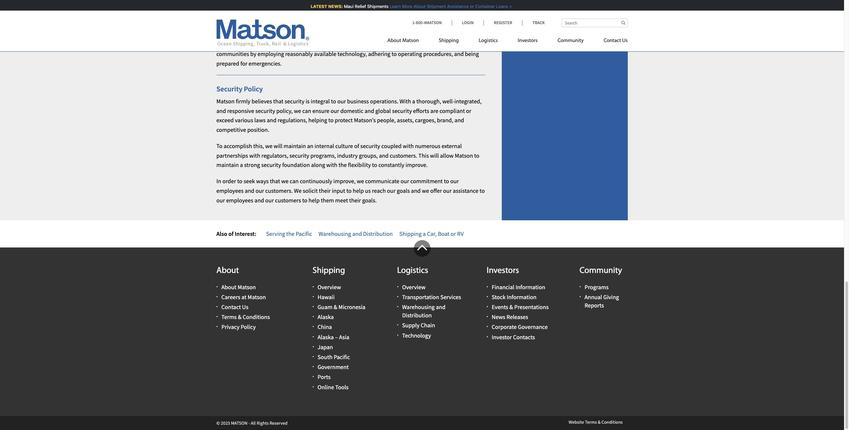 Task type: locate. For each thing, give the bounding box(es) containing it.
reduce
[[432, 15, 449, 22]]

online tools link
[[318, 384, 349, 391]]

our down news:
[[332, 15, 340, 22]]

in
[[216, 178, 221, 185]]

relief
[[354, 4, 365, 9]]

overview up "hawaii" link
[[318, 284, 341, 291]]

help left the us
[[353, 187, 364, 195]]

& up privacy policy link
[[238, 314, 242, 321]]

contact us link down careers
[[221, 304, 248, 311]]

goals inside the matson's goals are to improve the condition of our environment, prevent pollution and reduce the amount of waste generated by our activities.
[[239, 15, 253, 22]]

contact us link
[[594, 35, 628, 48], [221, 304, 248, 311]]

contact down careers
[[221, 304, 241, 311]]

terms right "website"
[[585, 420, 597, 425]]

&
[[334, 304, 337, 311], [509, 304, 513, 311], [238, 314, 242, 321], [598, 420, 601, 425]]

0 vertical spatial customers.
[[390, 152, 417, 159]]

technology link
[[402, 332, 431, 340]]

warehousing and distribution link
[[319, 230, 393, 238], [402, 304, 446, 320]]

numerous
[[415, 142, 440, 150]]

investors up financial
[[487, 267, 519, 276]]

0 horizontal spatial with
[[249, 152, 260, 159]]

0 vertical spatial terms
[[221, 314, 237, 321]]

order
[[222, 178, 236, 185]]

0 horizontal spatial shipping
[[313, 267, 345, 276]]

contact us
[[604, 38, 628, 43]]

1 vertical spatial will
[[430, 152, 439, 159]]

shipping inside "link"
[[439, 38, 459, 43]]

matson's
[[216, 15, 238, 22], [354, 117, 376, 124]]

footer
[[0, 241, 844, 431]]

laws
[[254, 117, 266, 124]]

policy inside about matson careers at matson contact us terms & conditions privacy policy
[[241, 324, 256, 331]]

overview transportation services warehousing and distribution supply chain technology
[[402, 284, 461, 340]]

logistics down backtop image
[[397, 267, 428, 276]]

customers
[[275, 197, 301, 204]]

contact us link down search 'icon'
[[594, 35, 628, 48]]

1 vertical spatial investors
[[487, 267, 519, 276]]

policy,
[[276, 107, 293, 115]]

goals up generated
[[239, 15, 253, 22]]

that right ways
[[270, 178, 280, 185]]

0 horizontal spatial their
[[319, 187, 331, 195]]

serving the pacific link
[[266, 230, 312, 238]]

investors down track link
[[518, 38, 538, 43]]

goals inside in order to seek ways that we can continuously improve, we communicate our commitment to our employees and our customers. we solicit their input to help us reach our goals and we offer our assistance to our employees and our customers to help them meet their goals.
[[397, 187, 410, 195]]

the inside to accomplish this, we will maintain an internal culture of security coupled with numerous external partnerships with regulators, security programs, industry groups, and customers. this will allow matson to maintain a strong security foundation along with the flexibility to constantly improve.
[[339, 161, 347, 169]]

integrated,
[[455, 97, 482, 105]]

1 horizontal spatial us
[[622, 38, 628, 43]]

2 horizontal spatial shipping
[[439, 38, 459, 43]]

shipments
[[366, 4, 387, 9]]

with down programs, on the left top of page
[[326, 161, 337, 169]]

alaska down guam
[[318, 314, 334, 321]]

pollution
[[397, 15, 420, 22]]

overview inside the overview transportation services warehousing and distribution supply chain technology
[[402, 284, 426, 291]]

we down commitment
[[422, 187, 429, 195]]

boat
[[438, 230, 450, 238]]

1 vertical spatial conditions
[[602, 420, 623, 425]]

matson down external at the right of the page
[[455, 152, 473, 159]]

policy down terms & conditions link
[[241, 324, 256, 331]]

technology,
[[338, 50, 367, 58]]

investors inside top menu navigation
[[518, 38, 538, 43]]

0 horizontal spatial help
[[309, 197, 320, 204]]

1 horizontal spatial about matson link
[[387, 35, 429, 48]]

1 horizontal spatial overview link
[[402, 284, 426, 291]]

assistance
[[453, 187, 479, 195]]

matson inside matson firmly believes that security is integral to our business operations. with a thorough, well-integrated, and responsive security policy, we can ensure our domestic and global security efforts are compliant or exceed various laws and regulations, helping to protect matson's people, assets, cargoes, brand, and competitive position.
[[216, 97, 235, 105]]

integral
[[311, 97, 330, 105]]

contact inside "link"
[[604, 38, 621, 43]]

0 horizontal spatial by
[[250, 50, 256, 58]]

strong
[[244, 161, 260, 169]]

2 vertical spatial or
[[451, 230, 456, 238]]

None search field
[[561, 19, 628, 27]]

information up events & presentations link
[[507, 294, 537, 301]]

1 vertical spatial us
[[242, 304, 248, 311]]

believes
[[252, 97, 272, 105]]

0 horizontal spatial us
[[242, 304, 248, 311]]

1 horizontal spatial are
[[430, 107, 438, 115]]

us inside "link"
[[622, 38, 628, 43]]

of down news:
[[326, 15, 331, 22]]

0 vertical spatial warehousing
[[319, 230, 351, 238]]

people,
[[377, 117, 396, 124]]

about inside top menu navigation
[[387, 38, 401, 43]]

0 vertical spatial contact us link
[[594, 35, 628, 48]]

matson inside matson strives to minimize the risk to the environment in which we operate and to the surrounding communities by employing reasonably available technology, adhering to operating procedures, and being prepared for emergencies.
[[216, 40, 235, 48]]

community up programs link
[[580, 267, 622, 276]]

with up strong at top
[[249, 152, 260, 159]]

1 vertical spatial or
[[466, 107, 471, 115]]

0 vertical spatial pacific
[[296, 230, 312, 238]]

shipping link
[[429, 35, 469, 48]]

china link
[[318, 324, 332, 331]]

maintain left an
[[284, 142, 306, 150]]

contact inside about matson careers at matson contact us terms & conditions privacy policy
[[221, 304, 241, 311]]

1 vertical spatial pacific
[[334, 354, 350, 361]]

1 vertical spatial customers.
[[265, 187, 293, 195]]

0 vertical spatial shipping
[[439, 38, 459, 43]]

or left rv
[[451, 230, 456, 238]]

or inside matson firmly believes that security is integral to our business operations. with a thorough, well-integrated, and responsive security policy, we can ensure our domestic and global security efforts are compliant or exceed various laws and regulations, helping to protect matson's people, assets, cargoes, brand, and competitive position.
[[466, 107, 471, 115]]

overview link up transportation
[[402, 284, 426, 291]]

to left protect
[[328, 117, 334, 124]]

for
[[240, 60, 247, 67]]

matson up "communities"
[[216, 40, 235, 48]]

1 horizontal spatial warehousing and distribution link
[[402, 304, 446, 320]]

us up terms & conditions link
[[242, 304, 248, 311]]

their up them
[[319, 187, 331, 195]]

1 vertical spatial logistics
[[397, 267, 428, 276]]

& inside overview hawaii guam & micronesia alaska china alaska – asia japan south pacific government ports online tools
[[334, 304, 337, 311]]

about matson link up operating
[[387, 35, 429, 48]]

1 vertical spatial shipping
[[399, 230, 422, 238]]

shipping up procedures,
[[439, 38, 459, 43]]

0 horizontal spatial warehousing
[[319, 230, 351, 238]]

0 vertical spatial contact
[[604, 38, 621, 43]]

0 horizontal spatial about matson link
[[221, 284, 256, 291]]

privacy policy link
[[221, 324, 256, 331]]

community down search search field
[[558, 38, 584, 43]]

a right with
[[412, 97, 415, 105]]

technology
[[402, 332, 431, 340]]

2 overview link from the left
[[402, 284, 426, 291]]

or down integrated,
[[466, 107, 471, 115]]

our up domestic
[[337, 97, 346, 105]]

condition
[[301, 15, 324, 22]]

with right coupled
[[403, 142, 414, 150]]

by down strives
[[250, 50, 256, 58]]

& up news releases link
[[509, 304, 513, 311]]

1 horizontal spatial pacific
[[334, 354, 350, 361]]

serving
[[266, 230, 285, 238]]

us down search 'icon'
[[622, 38, 628, 43]]

2 vertical spatial shipping
[[313, 267, 345, 276]]

0 horizontal spatial customers.
[[265, 187, 293, 195]]

track
[[533, 20, 545, 26]]

of left the "waste"
[[216, 24, 221, 32]]

help down solicit
[[309, 197, 320, 204]]

us inside about matson careers at matson contact us terms & conditions privacy policy
[[242, 304, 248, 311]]

1 horizontal spatial goals
[[397, 187, 410, 195]]

foundation
[[282, 161, 310, 169]]

0 horizontal spatial warehousing and distribution link
[[319, 230, 393, 238]]

1 vertical spatial maintain
[[216, 161, 239, 169]]

community inside footer
[[580, 267, 622, 276]]

micronesia
[[339, 304, 366, 311]]

terms up privacy at the left of the page
[[221, 314, 237, 321]]

customers.
[[390, 152, 417, 159], [265, 187, 293, 195]]

1 horizontal spatial contact us link
[[594, 35, 628, 48]]

logistics up "being"
[[479, 38, 498, 43]]

our down improve
[[272, 24, 281, 32]]

0 vertical spatial alaska
[[318, 314, 334, 321]]

1 vertical spatial can
[[290, 178, 299, 185]]

1 vertical spatial their
[[349, 197, 361, 204]]

0 vertical spatial community
[[558, 38, 584, 43]]

our right offer
[[443, 187, 452, 195]]

shipping up backtop image
[[399, 230, 422, 238]]

1 horizontal spatial overview
[[402, 284, 426, 291]]

security up foundation
[[290, 152, 309, 159]]

reasonably
[[285, 50, 313, 58]]

to right assistance
[[480, 187, 485, 195]]

pacific right the serving
[[296, 230, 312, 238]]

by inside matson strives to minimize the risk to the environment in which we operate and to the surrounding communities by employing reasonably available technology, adhering to operating procedures, and being prepared for emergencies.
[[250, 50, 256, 58]]

1 horizontal spatial matson's
[[354, 117, 376, 124]]

to down groups,
[[372, 161, 377, 169]]

events
[[492, 304, 508, 311]]

the up the available
[[310, 40, 318, 48]]

about for about matson
[[387, 38, 401, 43]]

website
[[569, 420, 584, 425]]

maui
[[343, 4, 352, 9]]

operations.
[[370, 97, 398, 105]]

overview up transportation
[[402, 284, 426, 291]]

0 vertical spatial by
[[265, 24, 271, 32]]

news releases link
[[492, 314, 528, 321]]

1 vertical spatial that
[[270, 178, 280, 185]]

car,
[[427, 230, 437, 238]]

to right allow
[[474, 152, 479, 159]]

can up we
[[290, 178, 299, 185]]

corporate governance link
[[492, 324, 548, 331]]

we inside matson strives to minimize the risk to the environment in which we operate and to the surrounding communities by employing reasonably available technology, adhering to operating procedures, and being prepared for emergencies.
[[375, 40, 382, 48]]

1 horizontal spatial distribution
[[402, 312, 432, 320]]

1 vertical spatial about matson link
[[221, 284, 256, 291]]

asia
[[339, 334, 349, 341]]

a inside matson firmly believes that security is integral to our business operations. with a thorough, well-integrated, and responsive security policy, we can ensure our domestic and global security efforts are compliant or exceed various laws and regulations, helping to protect matson's people, assets, cargoes, brand, and competitive position.
[[412, 97, 415, 105]]

0 vertical spatial goals
[[239, 15, 253, 22]]

0 horizontal spatial terms
[[221, 314, 237, 321]]

0 vertical spatial logistics
[[479, 38, 498, 43]]

1 vertical spatial matson's
[[354, 117, 376, 124]]

customers. up customers
[[265, 187, 293, 195]]

0 vertical spatial can
[[302, 107, 311, 115]]

overview for transportation
[[402, 284, 426, 291]]

1 horizontal spatial shipping
[[399, 230, 422, 238]]

improve
[[269, 15, 290, 22]]

0 vertical spatial conditions
[[243, 314, 270, 321]]

overview
[[318, 284, 341, 291], [402, 284, 426, 291]]

2 vertical spatial a
[[423, 230, 426, 238]]

are up generated
[[254, 15, 262, 22]]

constantly
[[378, 161, 404, 169]]

a
[[412, 97, 415, 105], [240, 161, 243, 169], [423, 230, 426, 238]]

0 vertical spatial help
[[353, 187, 364, 195]]

about inside about matson careers at matson contact us terms & conditions privacy policy
[[221, 284, 236, 291]]

this
[[418, 152, 429, 159]]

1 alaska from the top
[[318, 314, 334, 321]]

2023 matson
[[221, 421, 248, 426]]

matson right at
[[248, 294, 266, 301]]

communicate
[[365, 178, 399, 185]]

1 overview from the left
[[318, 284, 341, 291]]

we up regulations,
[[294, 107, 301, 115]]

are inside the matson's goals are to improve the condition of our environment, prevent pollution and reduce the amount of waste generated by our activities.
[[254, 15, 262, 22]]

maintain down partnerships
[[216, 161, 239, 169]]

environment
[[319, 40, 351, 48]]

shipping up "hawaii" link
[[313, 267, 345, 276]]

logistics inside footer
[[397, 267, 428, 276]]

interest:
[[235, 230, 256, 238]]

employees down seek
[[226, 197, 253, 204]]

governance
[[518, 324, 548, 331]]

helping
[[308, 117, 327, 124]]

overview hawaii guam & micronesia alaska china alaska – asia japan south pacific government ports online tools
[[318, 284, 366, 391]]

0 horizontal spatial conditions
[[243, 314, 270, 321]]

overview inside overview hawaii guam & micronesia alaska china alaska – asia japan south pacific government ports online tools
[[318, 284, 341, 291]]

can inside matson firmly believes that security is integral to our business operations. with a thorough, well-integrated, and responsive security policy, we can ensure our domestic and global security efforts are compliant or exceed various laws and regulations, helping to protect matson's people, assets, cargoes, brand, and competitive position.
[[302, 107, 311, 115]]

pacific up government link
[[334, 354, 350, 361]]

rights
[[257, 421, 269, 426]]

south
[[318, 354, 333, 361]]

the down assistance
[[450, 15, 458, 22]]

operating
[[398, 50, 422, 58]]

we right 'this,'
[[265, 142, 272, 150]]

which
[[359, 40, 373, 48]]

0 horizontal spatial logistics
[[397, 267, 428, 276]]

surrounding
[[430, 40, 461, 48]]

overview for hawaii
[[318, 284, 341, 291]]

will right this
[[430, 152, 439, 159]]

transportation services link
[[402, 294, 461, 301]]

community inside community link
[[558, 38, 584, 43]]

are
[[254, 15, 262, 22], [430, 107, 438, 115]]

of inside to accomplish this, we will maintain an internal culture of security coupled with numerous external partnerships with regulators, security programs, industry groups, and customers. this will allow matson to maintain a strong security foundation along with the flexibility to constantly improve.
[[354, 142, 359, 150]]

security down believes
[[255, 107, 275, 115]]

register link
[[484, 20, 522, 26]]

to right strives
[[253, 40, 258, 48]]

a left strong at top
[[240, 161, 243, 169]]

0 vertical spatial with
[[403, 142, 414, 150]]

of right 'also'
[[228, 230, 234, 238]]

goals down communicate
[[397, 187, 410, 195]]

2 overview from the left
[[402, 284, 426, 291]]

conditions inside about matson careers at matson contact us terms & conditions privacy policy
[[243, 314, 270, 321]]

1-
[[412, 20, 416, 26]]

to left improve
[[263, 15, 268, 22]]

0 horizontal spatial overview link
[[318, 284, 341, 291]]

0 horizontal spatial matson's
[[216, 15, 238, 22]]

0 vertical spatial that
[[273, 97, 283, 105]]

0 horizontal spatial contact
[[221, 304, 241, 311]]

1 vertical spatial distribution
[[402, 312, 432, 320]]

employing
[[258, 50, 284, 58]]

0 vertical spatial will
[[274, 142, 282, 150]]

terms inside about matson careers at matson contact us terms & conditions privacy policy
[[221, 314, 237, 321]]

global
[[375, 107, 391, 115]]

protect
[[335, 117, 353, 124]]

matson up operating
[[402, 38, 419, 43]]

0 horizontal spatial maintain
[[216, 161, 239, 169]]

1 horizontal spatial with
[[326, 161, 337, 169]]

1 vertical spatial a
[[240, 161, 243, 169]]

the down industry
[[339, 161, 347, 169]]

1 vertical spatial terms
[[585, 420, 597, 425]]

warehousing
[[319, 230, 351, 238], [402, 304, 435, 311]]

section
[[493, 0, 636, 220]]

we up adhering
[[375, 40, 382, 48]]

1 horizontal spatial can
[[302, 107, 311, 115]]

domestic
[[340, 107, 363, 115]]

contact down search search field
[[604, 38, 621, 43]]

community
[[558, 38, 584, 43], [580, 267, 622, 276]]

are down 'thorough,'
[[430, 107, 438, 115]]

1 vertical spatial contact
[[221, 304, 241, 311]]

allow
[[440, 152, 454, 159]]

0 vertical spatial about matson link
[[387, 35, 429, 48]]

0 vertical spatial are
[[254, 15, 262, 22]]

1 vertical spatial goals
[[397, 187, 410, 195]]

about for about matson careers at matson contact us terms & conditions privacy policy
[[221, 284, 236, 291]]

0 horizontal spatial overview
[[318, 284, 341, 291]]

0 vertical spatial us
[[622, 38, 628, 43]]

1 horizontal spatial warehousing
[[402, 304, 435, 311]]

1 horizontal spatial terms
[[585, 420, 597, 425]]

by inside the matson's goals are to improve the condition of our environment, prevent pollution and reduce the amount of waste generated by our activities.
[[265, 24, 271, 32]]

customers. inside to accomplish this, we will maintain an internal culture of security coupled with numerous external partnerships with regulators, security programs, industry groups, and customers. this will allow matson to maintain a strong security foundation along with the flexibility to constantly improve.
[[390, 152, 417, 159]]

corporate
[[492, 324, 517, 331]]

2 horizontal spatial with
[[403, 142, 414, 150]]

0 vertical spatial distribution
[[363, 230, 393, 238]]

1 horizontal spatial a
[[412, 97, 415, 105]]

matson firmly believes that security is integral to our business operations. with a thorough, well-integrated, and responsive security policy, we can ensure our domestic and global security efforts are compliant or exceed various laws and regulations, helping to protect matson's people, assets, cargoes, brand, and competitive position.
[[216, 97, 482, 134]]

matson's inside matson firmly believes that security is integral to our business operations. with a thorough, well-integrated, and responsive security policy, we can ensure our domestic and global security efforts are compliant or exceed various laws and regulations, helping to protect matson's people, assets, cargoes, brand, and competitive position.
[[354, 117, 376, 124]]

& right guam
[[334, 304, 337, 311]]

can down is
[[302, 107, 311, 115]]

0 vertical spatial or
[[469, 4, 473, 9]]

0 vertical spatial a
[[412, 97, 415, 105]]

1 horizontal spatial logistics
[[479, 38, 498, 43]]

top menu navigation
[[387, 35, 628, 48]]

news
[[492, 314, 505, 321]]

overview link for shipping
[[318, 284, 341, 291]]

investor
[[492, 334, 512, 341]]

reach
[[372, 187, 386, 195]]

0 vertical spatial policy
[[244, 84, 263, 94]]

pacific
[[296, 230, 312, 238], [334, 354, 350, 361]]

0 vertical spatial warehousing and distribution link
[[319, 230, 393, 238]]

to down operate
[[392, 50, 397, 58]]

to down solicit
[[302, 197, 307, 204]]

1 overview link from the left
[[318, 284, 341, 291]]

matson up at
[[238, 284, 256, 291]]

1 horizontal spatial contact
[[604, 38, 621, 43]]

about matson link up careers at matson link
[[221, 284, 256, 291]]



Task type: vqa. For each thing, say whether or not it's contained in the screenshot.
Pick-up at Destination
no



Task type: describe. For each thing, give the bounding box(es) containing it.
about matson
[[387, 38, 419, 43]]

at
[[242, 294, 246, 301]]

& right "website"
[[598, 420, 601, 425]]

seek
[[244, 178, 255, 185]]

transportation
[[402, 294, 439, 301]]

we
[[294, 187, 302, 195]]

releases
[[507, 314, 528, 321]]

login link
[[452, 20, 484, 26]]

that inside matson firmly believes that security is integral to our business operations. with a thorough, well-integrated, and responsive security policy, we can ensure our domestic and global security efforts are compliant or exceed various laws and regulations, helping to protect matson's people, assets, cargoes, brand, and competitive position.
[[273, 97, 283, 105]]

the up procedures,
[[421, 40, 429, 48]]

our right reach
[[387, 187, 396, 195]]

this,
[[253, 142, 264, 150]]

government link
[[318, 364, 349, 371]]

1 horizontal spatial their
[[349, 197, 361, 204]]

cargoes,
[[415, 117, 436, 124]]

our up assistance
[[450, 178, 459, 185]]

emergencies.
[[249, 60, 282, 67]]

1 vertical spatial employees
[[226, 197, 253, 204]]

environment,
[[342, 15, 375, 22]]

& inside financial information stock information events & presentations news releases corporate governance investor contacts
[[509, 304, 513, 311]]

the up activities.
[[291, 15, 299, 22]]

website terms & conditions link
[[569, 420, 623, 425]]

the right the serving
[[286, 230, 295, 238]]

activities.
[[282, 24, 306, 32]]

online
[[318, 384, 334, 391]]

blue matson logo with ocean, shipping, truck, rail and logistics written beneath it. image
[[216, 20, 309, 47]]

to accomplish this, we will maintain an internal culture of security coupled with numerous external partnerships with regulators, security programs, industry groups, and customers. this will allow matson to maintain a strong security foundation along with the flexibility to constantly improve.
[[216, 142, 479, 169]]

generated
[[238, 24, 264, 32]]

we right improve,
[[357, 178, 364, 185]]

improve.
[[406, 161, 428, 169]]

goals.
[[362, 197, 377, 204]]

0 vertical spatial information
[[516, 284, 545, 291]]

to inside the matson's goals are to improve the condition of our environment, prevent pollution and reduce the amount of waste generated by our activities.
[[263, 15, 268, 22]]

programs
[[585, 284, 609, 291]]

accomplish
[[224, 142, 252, 150]]

being
[[465, 50, 479, 58]]

our up protect
[[331, 107, 339, 115]]

we inside matson firmly believes that security is integral to our business operations. with a thorough, well-integrated, and responsive security policy, we can ensure our domestic and global security efforts are compliant or exceed various laws and regulations, helping to protect matson's people, assets, cargoes, brand, and competitive position.
[[294, 107, 301, 115]]

regulators,
[[261, 152, 288, 159]]

footer containing about
[[0, 241, 844, 431]]

1 vertical spatial help
[[309, 197, 320, 204]]

to up operating
[[414, 40, 420, 48]]

us
[[365, 187, 371, 195]]

coupled
[[381, 142, 402, 150]]

1 vertical spatial warehousing and distribution link
[[402, 304, 446, 320]]

matson strives to minimize the risk to the environment in which we operate and to the surrounding communities by employing reasonably available technology, adhering to operating procedures, and being prepared for emergencies.
[[216, 40, 479, 67]]

about matson link for shipping "link"
[[387, 35, 429, 48]]

careers at matson link
[[221, 294, 266, 301]]

investors inside footer
[[487, 267, 519, 276]]

security left is
[[285, 97, 304, 105]]

matson's goals are to improve the condition of our environment, prevent pollution and reduce the amount of waste generated by our activities.
[[216, 15, 479, 32]]

1-800-4matson
[[412, 20, 442, 26]]

stock information link
[[492, 294, 537, 301]]

position.
[[247, 126, 269, 134]]

ports
[[318, 374, 331, 381]]

in order to seek ways that we can continuously improve, we communicate our commitment to our employees and our customers. we solicit their input to help us reach our goals and we offer our assistance to our employees and our customers to help them meet their goals.
[[216, 178, 485, 204]]

2 vertical spatial with
[[326, 161, 337, 169]]

security up groups,
[[360, 142, 380, 150]]

china
[[318, 324, 332, 331]]

compliant
[[440, 107, 465, 115]]

guam & micronesia link
[[318, 304, 366, 311]]

& inside about matson careers at matson contact us terms & conditions privacy policy
[[238, 314, 242, 321]]

that inside in order to seek ways that we can continuously improve, we communicate our commitment to our employees and our customers. we solicit their input to help us reach our goals and we offer our assistance to our employees and our customers to help them meet their goals.
[[270, 178, 280, 185]]

1 horizontal spatial help
[[353, 187, 364, 195]]

Search search field
[[561, 19, 628, 27]]

warehousing inside the overview transportation services warehousing and distribution supply chain technology
[[402, 304, 435, 311]]

exceed
[[216, 117, 234, 124]]

the left risk
[[284, 40, 292, 48]]

and inside the matson's goals are to improve the condition of our environment, prevent pollution and reduce the amount of waste generated by our activities.
[[421, 15, 431, 22]]

we up customers
[[281, 178, 289, 185]]

0 horizontal spatial pacific
[[296, 230, 312, 238]]

government
[[318, 364, 349, 371]]

our down improve.
[[401, 178, 409, 185]]

is
[[306, 97, 310, 105]]

ways
[[256, 178, 269, 185]]

security down regulators,
[[261, 161, 281, 169]]

4matson
[[424, 20, 442, 26]]

shipment
[[426, 4, 445, 9]]

financial information stock information events & presentations news releases corporate governance investor contacts
[[492, 284, 549, 341]]

hawaii link
[[318, 294, 335, 301]]

commitment
[[410, 178, 443, 185]]

search image
[[621, 21, 625, 25]]

investors link
[[508, 35, 548, 48]]

logistics inside top menu navigation
[[479, 38, 498, 43]]

pacific inside overview hawaii guam & micronesia alaska china alaska – asia japan south pacific government ports online tools
[[334, 354, 350, 361]]

an
[[307, 142, 313, 150]]

rv
[[457, 230, 464, 238]]

our down in
[[216, 197, 225, 204]]

track link
[[522, 20, 545, 26]]

alaska link
[[318, 314, 334, 321]]

responsive
[[227, 107, 254, 115]]

0 horizontal spatial will
[[274, 142, 282, 150]]

and inside the overview transportation services warehousing and distribution supply chain technology
[[436, 304, 446, 311]]

communities
[[216, 50, 249, 58]]

1 vertical spatial with
[[249, 152, 260, 159]]

loans
[[495, 4, 507, 9]]

along
[[311, 161, 325, 169]]

overview link for logistics
[[402, 284, 426, 291]]

serving the pacific
[[266, 230, 312, 238]]

a inside to accomplish this, we will maintain an internal culture of security coupled with numerous external partnerships with regulators, security programs, industry groups, and customers. this will allow matson to maintain a strong security foundation along with the flexibility to constantly improve.
[[240, 161, 243, 169]]

to right integral at the left of page
[[331, 97, 336, 105]]

available
[[314, 50, 336, 58]]

programs,
[[310, 152, 336, 159]]

internal
[[315, 142, 334, 150]]

assistance
[[446, 4, 468, 9]]

backtop image
[[414, 241, 430, 257]]

programs link
[[585, 284, 609, 291]]

to right risk
[[303, 40, 309, 48]]

we inside to accomplish this, we will maintain an internal culture of security coupled with numerous external partnerships with regulators, security programs, industry groups, and customers. this will allow matson to maintain a strong security foundation along with the flexibility to constantly improve.
[[265, 142, 272, 150]]

distribution inside the overview transportation services warehousing and distribution supply chain technology
[[402, 312, 432, 320]]

matson's inside the matson's goals are to improve the condition of our environment, prevent pollution and reduce the amount of waste generated by our activities.
[[216, 15, 238, 22]]

2 horizontal spatial a
[[423, 230, 426, 238]]

matson inside top menu navigation
[[402, 38, 419, 43]]

our left customers
[[265, 197, 274, 204]]

and inside to accomplish this, we will maintain an internal culture of security coupled with numerous external partnerships with regulators, security programs, industry groups, and customers. this will allow matson to maintain a strong security foundation along with the flexibility to constantly improve.
[[379, 152, 389, 159]]

culture
[[335, 142, 353, 150]]

1 horizontal spatial maintain
[[284, 142, 306, 150]]

can inside in order to seek ways that we can continuously improve, we communicate our commitment to our employees and our customers. we solicit their input to help us reach our goals and we offer our assistance to our employees and our customers to help them meet their goals.
[[290, 178, 299, 185]]

input
[[332, 187, 345, 195]]

improve,
[[333, 178, 356, 185]]

login
[[462, 20, 474, 26]]

flexibility
[[348, 161, 371, 169]]

matson inside to accomplish this, we will maintain an internal culture of security coupled with numerous external partnerships with regulators, security programs, industry groups, and customers. this will allow matson to maintain a strong security foundation along with the flexibility to constantly improve.
[[455, 152, 473, 159]]

ports link
[[318, 374, 331, 381]]

1 vertical spatial information
[[507, 294, 537, 301]]

customers. inside in order to seek ways that we can continuously improve, we communicate our commitment to our employees and our customers. we solicit their input to help us reach our goals and we offer our assistance to our employees and our customers to help them meet their goals.
[[265, 187, 293, 195]]

>
[[508, 4, 511, 9]]

in
[[353, 40, 357, 48]]

also
[[216, 230, 227, 238]]

0 horizontal spatial distribution
[[363, 230, 393, 238]]

0 vertical spatial employees
[[216, 187, 244, 195]]

presentations
[[514, 304, 549, 311]]

ensure
[[312, 107, 329, 115]]

to right input
[[346, 187, 352, 195]]

to left seek
[[237, 178, 242, 185]]

thorough,
[[416, 97, 441, 105]]

about matson link for careers at matson link
[[221, 284, 256, 291]]

financial
[[492, 284, 514, 291]]

our down ways
[[256, 187, 264, 195]]

about for about
[[216, 267, 239, 276]]

chain
[[421, 322, 435, 330]]

adhering
[[368, 50, 390, 58]]

0 horizontal spatial contact us link
[[221, 304, 248, 311]]

2 alaska from the top
[[318, 334, 334, 341]]

1 horizontal spatial will
[[430, 152, 439, 159]]

1 horizontal spatial conditions
[[602, 420, 623, 425]]

to right commitment
[[444, 178, 449, 185]]

security down with
[[392, 107, 412, 115]]

are inside matson firmly believes that security is integral to our business operations. with a thorough, well-integrated, and responsive security policy, we can ensure our domestic and global security efforts are compliant or exceed various laws and regulations, helping to protect matson's people, assets, cargoes, brand, and competitive position.
[[430, 107, 438, 115]]

website terms & conditions
[[569, 420, 623, 425]]



